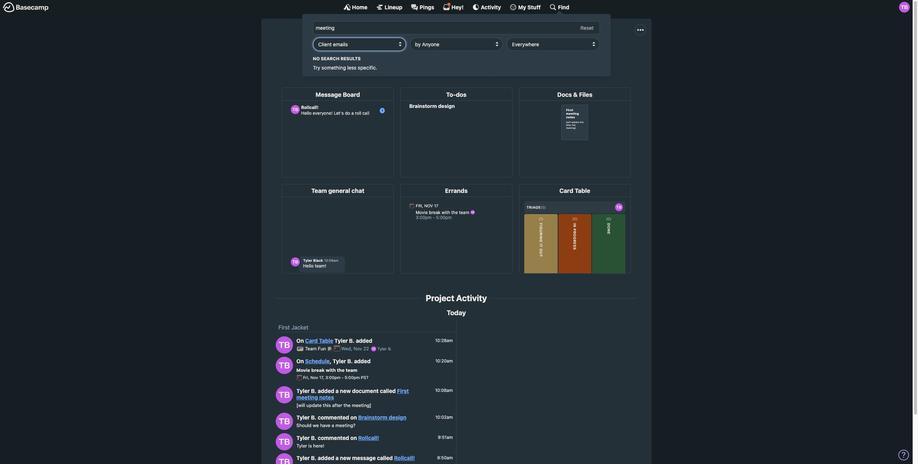 Task type: vqa. For each thing, say whether or not it's contained in the screenshot.
'search'
yes



Task type: locate. For each thing, give the bounding box(es) containing it.
am
[[442, 49, 450, 56]]

added down 22
[[354, 358, 371, 365]]

0 vertical spatial new
[[340, 388, 351, 394]]

on card table tyler b. added
[[297, 338, 373, 344]]

jacket
[[452, 33, 488, 47], [292, 325, 309, 331]]

first inside "first meeting notes"
[[397, 388, 409, 394]]

0 vertical spatial on
[[351, 415, 357, 421]]

2 colors! from the left
[[571, 49, 589, 56]]

home link
[[344, 4, 368, 11]]

1 horizontal spatial of
[[565, 49, 570, 56]]

wed, nov 22
[[341, 346, 371, 352]]

0 vertical spatial rollcall!
[[359, 435, 379, 441]]

fri,
[[303, 376, 310, 380]]

0 vertical spatial activity
[[481, 4, 501, 10]]

the
[[357, 49, 365, 56], [402, 49, 410, 56], [337, 367, 345, 373], [344, 403, 351, 408]]

on up meeting?
[[351, 415, 357, 421]]

tyler black image inside the main 'element'
[[900, 2, 911, 13]]

rollcall! link
[[359, 435, 379, 441], [394, 455, 415, 462]]

none reset field inside the main 'element'
[[577, 23, 598, 33]]

stuff
[[528, 4, 541, 10]]

the left the first
[[357, 49, 365, 56]]

,
[[330, 358, 332, 365]]

1 horizontal spatial nov
[[354, 346, 362, 352]]

on left card
[[297, 338, 304, 344]]

0 horizontal spatial jacket
[[292, 325, 309, 331]]

added up 22
[[356, 338, 373, 344]]

1 commented from the top
[[318, 415, 349, 421]]

1 vertical spatial rollcall! link
[[394, 455, 415, 462]]

tyler up is
[[297, 435, 310, 441]]

new down -
[[340, 388, 351, 394]]

tyler for tyler b. added a new document called
[[297, 388, 310, 394]]

a down tyler b. commented on rollcall!
[[336, 455, 339, 462]]

1 vertical spatial rollcall!
[[394, 455, 415, 462]]

jacket up thinking
[[452, 33, 488, 47]]

nov left 17,
[[311, 376, 318, 380]]

a right have
[[332, 423, 335, 429]]

1 on from the top
[[351, 415, 357, 421]]

tyler black image
[[900, 2, 911, 13], [276, 337, 293, 354], [372, 347, 376, 352], [276, 357, 293, 374], [276, 413, 293, 431], [276, 434, 293, 451], [276, 454, 293, 464]]

10:28am element
[[436, 338, 453, 343]]

hey! button
[[443, 3, 464, 11]]

first jacket
[[279, 325, 309, 331]]

0 vertical spatial nov
[[354, 346, 362, 352]]

b. up we
[[311, 415, 317, 421]]

1 vertical spatial commented
[[318, 435, 349, 441]]

try
[[313, 65, 321, 71]]

first for first jacket let's create the first jacket of the company! i am thinking rabits and strips and colors! a lot of colors!
[[426, 33, 449, 47]]

activity left my
[[481, 4, 501, 10]]

a for document
[[336, 388, 339, 394]]

b. up tyler is here!
[[311, 435, 317, 441]]

1 vertical spatial nov
[[311, 376, 318, 380]]

activity inside activity link
[[481, 4, 501, 10]]

find
[[558, 4, 570, 10]]

1 horizontal spatial and
[[517, 49, 527, 56]]

colors! left a
[[528, 49, 546, 56]]

the up -
[[337, 367, 345, 373]]

main element
[[0, 0, 914, 76]]

1 vertical spatial on
[[351, 435, 357, 441]]

first
[[426, 33, 449, 47], [279, 325, 290, 331], [397, 388, 409, 394]]

tyler for tyler b. commented on rollcall!
[[297, 435, 310, 441]]

commented
[[318, 415, 349, 421], [318, 435, 349, 441]]

brainstorm design link
[[359, 415, 407, 421]]

and
[[490, 49, 499, 56], [517, 49, 527, 56]]

table
[[319, 338, 333, 344]]

project
[[426, 293, 455, 303]]

0 vertical spatial jacket
[[452, 33, 488, 47]]

tyler right 22
[[378, 347, 387, 352]]

1 new from the top
[[340, 388, 351, 394]]

try something less specific. alert
[[313, 55, 600, 71]]

tyler black image for tyler b. added
[[276, 337, 293, 354]]

tyler
[[335, 338, 348, 344], [378, 347, 387, 352], [333, 358, 346, 365], [297, 388, 310, 394], [297, 415, 310, 421], [297, 435, 310, 441], [297, 443, 307, 449], [297, 455, 310, 462]]

document
[[352, 388, 379, 394]]

schedule
[[305, 358, 330, 365]]

team
[[346, 367, 358, 373]]

0 horizontal spatial nov
[[311, 376, 318, 380]]

1 vertical spatial on
[[297, 358, 304, 365]]

0 vertical spatial called
[[380, 388, 396, 394]]

create
[[339, 49, 355, 56]]

0 vertical spatial on
[[297, 338, 304, 344]]

rabits
[[473, 49, 488, 56]]

meeting?
[[336, 423, 356, 429]]

1 horizontal spatial colors!
[[571, 49, 589, 56]]

1 vertical spatial first
[[279, 325, 290, 331]]

on
[[351, 415, 357, 421], [351, 435, 357, 441]]

a right notes
[[336, 388, 339, 394]]

let's
[[325, 49, 337, 56]]

we
[[313, 423, 319, 429]]

nov left 22
[[354, 346, 362, 352]]

on down meeting?
[[351, 435, 357, 441]]

added down the here!
[[318, 455, 335, 462]]

0 horizontal spatial rollcall! link
[[359, 435, 379, 441]]

called for message
[[377, 455, 393, 462]]

of right jacket
[[395, 49, 400, 56]]

tyler up 'should'
[[297, 415, 310, 421]]

1 on from the top
[[297, 338, 304, 344]]

0 vertical spatial a
[[336, 388, 339, 394]]

tyler right the ,
[[333, 358, 346, 365]]

2 on from the top
[[351, 435, 357, 441]]

activity up today
[[457, 293, 487, 303]]

first for first jacket
[[279, 325, 290, 331]]

schedule link
[[305, 358, 330, 365]]

0 horizontal spatial first
[[279, 325, 290, 331]]

9:50am
[[438, 455, 453, 461]]

jacket for first jacket
[[292, 325, 309, 331]]

called
[[380, 388, 396, 394], [377, 455, 393, 462]]

on schedule ,       tyler b. added
[[297, 358, 371, 365]]

movie break with the team link
[[297, 367, 358, 373]]

2 on from the top
[[297, 358, 304, 365]]

activity link
[[473, 4, 501, 11]]

1 horizontal spatial rollcall! link
[[394, 455, 415, 462]]

2 vertical spatial a
[[336, 455, 339, 462]]

of right lot
[[565, 49, 570, 56]]

new for document
[[340, 388, 351, 394]]

and left strips
[[490, 49, 499, 56]]

less
[[348, 65, 357, 71]]

no
[[313, 56, 320, 61]]

0 horizontal spatial and
[[490, 49, 499, 56]]

new
[[340, 388, 351, 394], [340, 455, 351, 462]]

on up movie
[[297, 358, 304, 365]]

find button
[[550, 4, 570, 11]]

22
[[364, 346, 369, 352]]

b. for tyler b. commented on brainstorm design
[[311, 415, 317, 421]]

jacket for first jacket let's create the first jacket of the company! i am thinking rabits and strips and colors! a lot of colors!
[[452, 33, 488, 47]]

0 horizontal spatial colors!
[[528, 49, 546, 56]]

tyler black image for tyler b. added a new message called rollcall!
[[276, 454, 293, 464]]

card table link
[[305, 338, 333, 344]]

0 vertical spatial rollcall! link
[[359, 435, 379, 441]]

this
[[323, 403, 331, 408]]

2 new from the top
[[340, 455, 351, 462]]

b. down tyler is here!
[[311, 455, 317, 462]]

2 commented from the top
[[318, 435, 349, 441]]

jacket up card
[[292, 325, 309, 331]]

colors! right lot
[[571, 49, 589, 56]]

tyler b. added a new document called
[[297, 388, 397, 394]]

first for first meeting notes
[[397, 388, 409, 394]]

wed,
[[341, 346, 353, 352]]

2 horizontal spatial first
[[426, 33, 449, 47]]

0 vertical spatial commented
[[318, 415, 349, 421]]

9:50am element
[[438, 455, 453, 461]]

rollcall!
[[359, 435, 379, 441], [394, 455, 415, 462]]

b. right 22
[[388, 347, 392, 352]]

jacket inside first jacket let's create the first jacket of the company! i am thinking rabits and strips and colors! a lot of colors!
[[452, 33, 488, 47]]

b.
[[349, 338, 355, 344], [388, 347, 392, 352], [348, 358, 353, 365], [311, 388, 317, 394], [311, 415, 317, 421], [311, 435, 317, 441], [311, 455, 317, 462]]

2 vertical spatial first
[[397, 388, 409, 394]]

called right document
[[380, 388, 396, 394]]

0 horizontal spatial of
[[395, 49, 400, 56]]

people on this project element
[[471, 57, 492, 79]]

b. for tyler b. added a new message called rollcall!
[[311, 455, 317, 462]]

commented down should we have a meeting?
[[318, 435, 349, 441]]

tyler down fri,
[[297, 388, 310, 394]]

and right strips
[[517, 49, 527, 56]]

1 horizontal spatial jacket
[[452, 33, 488, 47]]

1 vertical spatial jacket
[[292, 325, 309, 331]]

commented up should we have a meeting?
[[318, 415, 349, 421]]

tyler black image for tyler b. commented on rollcall!
[[276, 434, 293, 451]]

b. up update
[[311, 388, 317, 394]]

called for document
[[380, 388, 396, 394]]

nov inside movie break with the team fri, nov 17, 3:00pm -     5:00pm pst
[[311, 376, 318, 380]]

None reset field
[[577, 23, 598, 33]]

nov
[[354, 346, 362, 352], [311, 376, 318, 380]]

tyler down is
[[297, 455, 310, 462]]

company!
[[412, 49, 437, 56]]

brainstorm
[[359, 415, 388, 421]]

called right message
[[377, 455, 393, 462]]

should
[[297, 423, 312, 429]]

1 of from the left
[[395, 49, 400, 56]]

switch accounts image
[[3, 2, 49, 13]]

new for message
[[340, 455, 351, 462]]

3:00pm
[[326, 376, 341, 380]]

new left message
[[340, 455, 351, 462]]

1 and from the left
[[490, 49, 499, 56]]

1 vertical spatial new
[[340, 455, 351, 462]]

first inside first jacket let's create the first jacket of the company! i am thinking rabits and strips and colors! a lot of colors!
[[426, 33, 449, 47]]

10:02am element
[[436, 415, 453, 420]]

break
[[312, 367, 325, 373]]

1 horizontal spatial first
[[397, 388, 409, 394]]

on
[[297, 338, 304, 344], [297, 358, 304, 365]]

1 vertical spatial called
[[377, 455, 393, 462]]

0 vertical spatial first
[[426, 33, 449, 47]]

tyler left is
[[297, 443, 307, 449]]



Task type: describe. For each thing, give the bounding box(es) containing it.
tyler b. commented on brainstorm design
[[297, 415, 407, 421]]

the left company!
[[402, 49, 410, 56]]

commented for rollcall!
[[318, 435, 349, 441]]

specific.
[[358, 65, 378, 71]]

the inside movie break with the team fri, nov 17, 3:00pm -     5:00pm pst
[[337, 367, 345, 373]]

home
[[352, 4, 368, 10]]

notes
[[319, 394, 334, 401]]

a
[[547, 49, 551, 56]]

first
[[367, 49, 377, 56]]

on for brainstorm
[[351, 415, 357, 421]]

on for on schedule ,       tyler b. added
[[297, 358, 304, 365]]

9:51am
[[438, 435, 453, 440]]

meeting]
[[352, 403, 372, 408]]

team fun
[[305, 346, 328, 352]]

[will update this after the meeting]
[[297, 403, 372, 408]]

message
[[352, 455, 376, 462]]

on for on card table tyler b. added
[[297, 338, 304, 344]]

2 of from the left
[[565, 49, 570, 56]]

tyler b. added a new message called rollcall!
[[297, 455, 415, 462]]

my
[[519, 4, 527, 10]]

my stuff
[[519, 4, 541, 10]]

2 and from the left
[[517, 49, 527, 56]]

5:00pm
[[345, 376, 360, 380]]

here!
[[313, 443, 325, 449]]

tyler black image
[[276, 387, 293, 404]]

1 horizontal spatial rollcall!
[[394, 455, 415, 462]]

9:51am element
[[438, 435, 453, 440]]

with
[[326, 367, 336, 373]]

tyler up wed,
[[335, 338, 348, 344]]

design
[[389, 415, 407, 421]]

10:08am element
[[436, 388, 453, 393]]

results
[[341, 56, 361, 61]]

b. for tyler b. commented on rollcall!
[[311, 435, 317, 441]]

tyler is here!
[[297, 443, 325, 449]]

a for message
[[336, 455, 339, 462]]

first jacket link
[[279, 325, 309, 331]]

pst
[[361, 376, 369, 380]]

commented for brainstorm design
[[318, 415, 349, 421]]

10:28am
[[436, 338, 453, 343]]

movie
[[297, 367, 310, 373]]

the right after
[[344, 403, 351, 408]]

pings
[[420, 4, 435, 10]]

-
[[342, 376, 344, 380]]

tyler b. commented on rollcall!
[[297, 435, 379, 441]]

1 vertical spatial activity
[[457, 293, 487, 303]]

fun
[[318, 346, 326, 352]]

is
[[309, 443, 312, 449]]

thinking
[[451, 49, 472, 56]]

pings button
[[411, 4, 435, 11]]

meeting
[[297, 394, 318, 401]]

lineup link
[[376, 4, 403, 11]]

today
[[447, 309, 466, 317]]

1 vertical spatial a
[[332, 423, 335, 429]]

tyler for tyler b. commented on brainstorm design
[[297, 415, 310, 421]]

Search for… search field
[[313, 21, 600, 34]]

10:20am
[[436, 359, 453, 364]]

0 horizontal spatial rollcall!
[[359, 435, 379, 441]]

rollcall! link for tyler b. commented on
[[359, 435, 379, 441]]

first meeting notes link
[[297, 388, 409, 401]]

b. for tyler b.
[[388, 347, 392, 352]]

added down 17,
[[318, 388, 335, 394]]

b. up team on the left of the page
[[348, 358, 353, 365]]

lineup
[[385, 4, 403, 10]]

no search results try something less specific.
[[313, 56, 378, 71]]

[will
[[297, 403, 305, 408]]

first jacket let's create the first jacket of the company! i am thinking rabits and strips and colors! a lot of colors!
[[325, 33, 589, 56]]

first meeting notes
[[297, 388, 409, 401]]

rollcall! link for tyler b. added a new message called
[[394, 455, 415, 462]]

10:08am
[[436, 388, 453, 393]]

update
[[307, 403, 322, 408]]

project activity
[[426, 293, 487, 303]]

strips
[[501, 49, 515, 56]]

search
[[321, 56, 340, 61]]

10:20am element
[[436, 359, 453, 364]]

tyler black image for ,       tyler b. added
[[276, 357, 293, 374]]

jacket
[[378, 49, 394, 56]]

hey!
[[452, 4, 464, 10]]

have
[[320, 423, 331, 429]]

something
[[322, 65, 346, 71]]

10:02am
[[436, 415, 453, 420]]

17,
[[320, 376, 325, 380]]

after
[[332, 403, 343, 408]]

should we have a meeting?
[[297, 423, 356, 429]]

movie break with the team fri, nov 17, 3:00pm -     5:00pm pst
[[297, 367, 369, 380]]

tyler for tyler is here!
[[297, 443, 307, 449]]

b. for tyler b. added a new document called
[[311, 388, 317, 394]]

b. up wed, nov 22
[[349, 338, 355, 344]]

card
[[305, 338, 318, 344]]

lot
[[552, 49, 563, 56]]

on for rollcall!
[[351, 435, 357, 441]]

my stuff button
[[510, 4, 541, 11]]

1 colors! from the left
[[528, 49, 546, 56]]

tyler for tyler b.
[[378, 347, 387, 352]]

tyler for tyler b. added a new message called rollcall!
[[297, 455, 310, 462]]

tyler b.
[[376, 347, 392, 352]]

team
[[305, 346, 317, 352]]

tyler black image for tyler b. commented on brainstorm design
[[276, 413, 293, 431]]

i
[[439, 49, 440, 56]]



